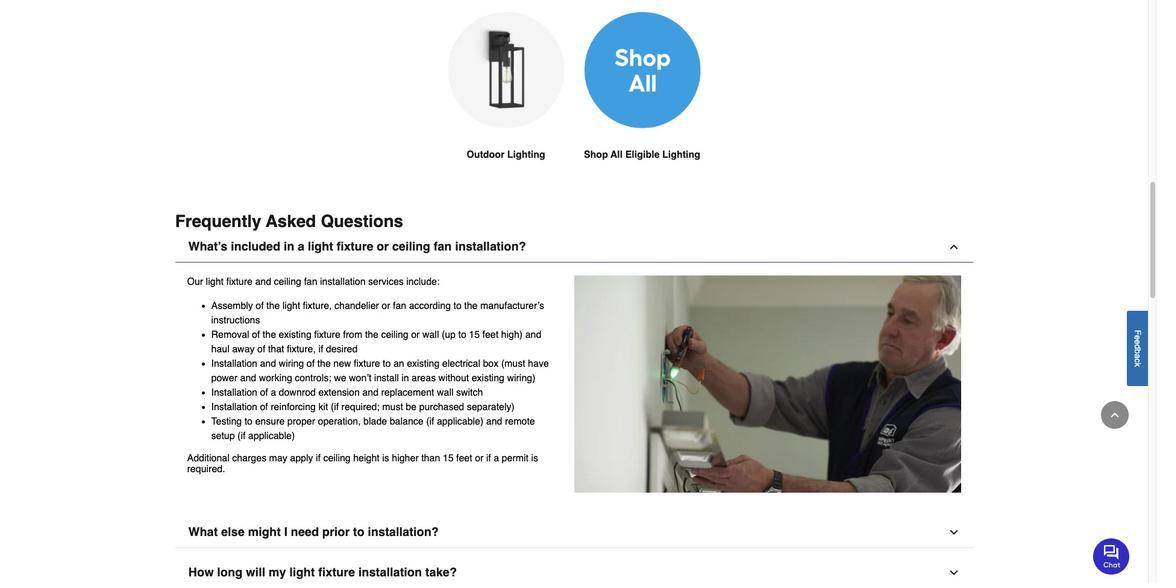 Task type: vqa. For each thing, say whether or not it's contained in the screenshot.
arrow right 'IMAGE'
no



Task type: locate. For each thing, give the bounding box(es) containing it.
feet right than on the bottom left of the page
[[456, 453, 472, 464]]

fan up include:
[[434, 240, 452, 254]]

0 horizontal spatial installation?
[[368, 526, 439, 539]]

chevron up image
[[948, 241, 960, 253]]

won't
[[349, 373, 372, 384]]

0 vertical spatial chevron down image
[[948, 527, 960, 539]]

lighting right eligible
[[662, 150, 700, 160]]

fixture,
[[303, 301, 332, 312], [287, 344, 316, 355]]

feet inside assembly of the light fixture, chandelier or fan according to the manufacturer's instructions removal of the existing fixture from the ceiling or wall (up to 15 feet high) and haul away of that fixture, if desired installation and wiring of the new fixture to an existing electrical box (must have power and working controls; we won't install in areas without existing wiring) installation of a downrod extension and replacement wall switch installation of reinforcing kit (if required; must be purchased separately) testing to ensure proper operation, blade balance (if applicable) and remote setup (if applicable)
[[483, 330, 499, 341]]

ceiling
[[392, 240, 430, 254], [274, 277, 301, 288], [381, 330, 409, 341], [323, 453, 351, 464]]

f e e d b a c k
[[1133, 330, 1143, 367]]

installation down away
[[211, 359, 257, 370]]

or down questions
[[377, 240, 389, 254]]

1 horizontal spatial fan
[[393, 301, 406, 312]]

in up the replacement
[[402, 373, 409, 384]]

fan inside assembly of the light fixture, chandelier or fan according to the manufacturer's instructions removal of the existing fixture from the ceiling or wall (up to 15 feet high) and haul away of that fixture, if desired installation and wiring of the new fixture to an existing electrical box (must have power and working controls; we won't install in areas without existing wiring) installation of a downrod extension and replacement wall switch installation of reinforcing kit (if required; must be purchased separately) testing to ensure proper operation, blade balance (if applicable) and remote setup (if applicable)
[[393, 301, 406, 312]]

is
[[382, 453, 389, 464], [531, 453, 538, 464]]

ensure
[[255, 417, 285, 427]]

to right 'prior'
[[353, 526, 365, 539]]

we
[[334, 373, 346, 384]]

outdoor
[[467, 150, 505, 160]]

1 vertical spatial wall
[[437, 388, 454, 398]]

chevron down image for what else might i need prior to installation?
[[948, 527, 960, 539]]

fixture up assembly
[[226, 277, 253, 288]]

fixture down 'prior'
[[318, 566, 355, 580]]

of
[[256, 301, 264, 312], [252, 330, 260, 341], [257, 344, 265, 355], [307, 359, 315, 370], [260, 388, 268, 398], [260, 402, 268, 413]]

0 horizontal spatial feet
[[456, 453, 472, 464]]

wall left "(up"
[[422, 330, 439, 341]]

0 vertical spatial applicable)
[[437, 417, 484, 427]]

to right "(up"
[[458, 330, 466, 341]]

desired
[[326, 344, 358, 355]]

will
[[246, 566, 265, 580]]

1 horizontal spatial is
[[531, 453, 538, 464]]

2 lighting from the left
[[662, 150, 700, 160]]

fixture, up wiring
[[287, 344, 316, 355]]

fixture inside button
[[337, 240, 373, 254]]

0 vertical spatial 15
[[469, 330, 480, 341]]

lighting right outdoor
[[507, 150, 545, 160]]

ceiling up include:
[[392, 240, 430, 254]]

1 horizontal spatial 15
[[469, 330, 480, 341]]

installation down power
[[211, 388, 257, 398]]

1 chevron down image from the top
[[948, 527, 960, 539]]

(if right the kit
[[331, 402, 339, 413]]

the up 'controls;'
[[317, 359, 331, 370]]

proper
[[287, 417, 315, 427]]

applicable) down ensure
[[248, 431, 295, 442]]

a down "asked"
[[298, 240, 304, 254]]

or
[[377, 240, 389, 254], [382, 301, 390, 312], [411, 330, 420, 341], [475, 453, 484, 464]]

an
[[394, 359, 404, 370]]

15 right than on the bottom left of the page
[[443, 453, 454, 464]]

a down working
[[271, 388, 276, 398]]

charges
[[232, 453, 267, 464]]

assembly
[[211, 301, 253, 312]]

fan down 'services'
[[393, 301, 406, 312]]

0 vertical spatial in
[[284, 240, 294, 254]]

a left "permit"
[[494, 453, 499, 464]]

to
[[454, 301, 462, 312], [458, 330, 466, 341], [383, 359, 391, 370], [245, 417, 253, 427], [353, 526, 365, 539]]

0 vertical spatial feet
[[483, 330, 499, 341]]

lighting
[[507, 150, 545, 160], [662, 150, 700, 160]]

installation inside how long will my light fixture installation take? 'button'
[[358, 566, 422, 580]]

is right height
[[382, 453, 389, 464]]

fixture
[[337, 240, 373, 254], [226, 277, 253, 288], [314, 330, 340, 341], [354, 359, 380, 370], [318, 566, 355, 580]]

chat invite button image
[[1093, 538, 1130, 575]]

1 horizontal spatial existing
[[407, 359, 440, 370]]

light
[[308, 240, 333, 254], [206, 277, 224, 288], [283, 301, 300, 312], [290, 566, 315, 580]]

1 installation from the top
[[211, 359, 257, 370]]

2 horizontal spatial fan
[[434, 240, 452, 254]]

a
[[298, 240, 304, 254], [1133, 354, 1143, 359], [271, 388, 276, 398], [494, 453, 499, 464]]

2 vertical spatial installation
[[211, 402, 257, 413]]

0 horizontal spatial (if
[[238, 431, 246, 442]]

light down our light fixture and ceiling fan installation services include: at the top left of page
[[283, 301, 300, 312]]

permit
[[502, 453, 529, 464]]

what's included in a light fixture or ceiling fan installation?
[[188, 240, 526, 254]]

extension
[[319, 388, 360, 398]]

replacement
[[381, 388, 434, 398]]

wall up purchased
[[437, 388, 454, 398]]

and up the required;
[[362, 388, 379, 398]]

2 chevron down image from the top
[[948, 567, 960, 579]]

questions
[[321, 212, 403, 231]]

existing up areas
[[407, 359, 440, 370]]

1 vertical spatial chevron down image
[[948, 567, 960, 579]]

to right according
[[454, 301, 462, 312]]

1 lighting from the left
[[507, 150, 545, 160]]

away
[[232, 344, 255, 355]]

1 vertical spatial installation
[[211, 388, 257, 398]]

required;
[[342, 402, 380, 413]]

light inside assembly of the light fixture, chandelier or fan according to the manufacturer's instructions removal of the existing fixture from the ceiling or wall (up to 15 feet high) and haul away of that fixture, if desired installation and wiring of the new fixture to an existing electrical box (must have power and working controls; we won't install in areas without existing wiring) installation of a downrod extension and replacement wall switch installation of reinforcing kit (if required; must be purchased separately) testing to ensure proper operation, blade balance (if applicable) and remote setup (if applicable)
[[283, 301, 300, 312]]

a up the k
[[1133, 354, 1143, 359]]

existing down box
[[472, 373, 505, 384]]

if inside assembly of the light fixture, chandelier or fan according to the manufacturer's instructions removal of the existing fixture from the ceiling or wall (up to 15 feet high) and haul away of that fixture, if desired installation and wiring of the new fixture to an existing electrical box (must have power and working controls; we won't install in areas without existing wiring) installation of a downrod extension and replacement wall switch installation of reinforcing kit (if required; must be purchased separately) testing to ensure proper operation, blade balance (if applicable) and remote setup (if applicable)
[[318, 344, 323, 355]]

2 e from the top
[[1133, 340, 1143, 344]]

of up away
[[252, 330, 260, 341]]

apply
[[290, 453, 313, 464]]

1 horizontal spatial (if
[[331, 402, 339, 413]]

in down frequently asked questions
[[284, 240, 294, 254]]

separately)
[[467, 402, 515, 413]]

chevron down image
[[948, 527, 960, 539], [948, 567, 960, 579]]

ceiling down included
[[274, 277, 301, 288]]

(up
[[442, 330, 456, 341]]

(if
[[331, 402, 339, 413], [426, 417, 434, 427], [238, 431, 246, 442]]

applicable) down purchased
[[437, 417, 484, 427]]

how long will my light fixture installation take?
[[188, 566, 457, 580]]

0 horizontal spatial in
[[284, 240, 294, 254]]

fan inside button
[[434, 240, 452, 254]]

and down included
[[255, 277, 271, 288]]

fan
[[434, 240, 452, 254], [304, 277, 317, 288], [393, 301, 406, 312]]

box
[[483, 359, 499, 370]]

0 vertical spatial installation
[[320, 277, 366, 288]]

1 horizontal spatial lighting
[[662, 150, 700, 160]]

chandelier
[[335, 301, 379, 312]]

0 vertical spatial fan
[[434, 240, 452, 254]]

feet left high) at the bottom left
[[483, 330, 499, 341]]

1 vertical spatial installation
[[358, 566, 422, 580]]

light up our light fixture and ceiling fan installation services include: at the top left of page
[[308, 240, 333, 254]]

0 vertical spatial existing
[[279, 330, 312, 341]]

0 horizontal spatial applicable)
[[248, 431, 295, 442]]

required.
[[187, 464, 225, 475]]

kit
[[318, 402, 328, 413]]

shop all eligible lighting link
[[584, 12, 701, 191]]

is right "permit"
[[531, 453, 538, 464]]

fixture down questions
[[337, 240, 373, 254]]

e up d
[[1133, 335, 1143, 340]]

installation?
[[455, 240, 526, 254], [368, 526, 439, 539]]

ceiling left height
[[323, 453, 351, 464]]

outdoor lighting
[[467, 150, 545, 160]]

balance
[[390, 417, 424, 427]]

prior
[[322, 526, 350, 539]]

1 horizontal spatial in
[[402, 373, 409, 384]]

2 vertical spatial fan
[[393, 301, 406, 312]]

installation
[[320, 277, 366, 288], [358, 566, 422, 580]]

working
[[259, 373, 292, 384]]

must
[[382, 402, 403, 413]]

higher
[[392, 453, 419, 464]]

1 vertical spatial fan
[[304, 277, 317, 288]]

2 horizontal spatial (if
[[426, 417, 434, 427]]

wiring
[[279, 359, 304, 370]]

2 horizontal spatial existing
[[472, 373, 505, 384]]

installation for services
[[320, 277, 366, 288]]

installation up testing
[[211, 402, 257, 413]]

2 vertical spatial existing
[[472, 373, 505, 384]]

1 vertical spatial existing
[[407, 359, 440, 370]]

fan down what's included in a light fixture or ceiling fan installation?
[[304, 277, 317, 288]]

downrod
[[279, 388, 316, 398]]

0 vertical spatial installation
[[211, 359, 257, 370]]

e up b on the right bottom
[[1133, 340, 1143, 344]]

ceiling inside button
[[392, 240, 430, 254]]

1 horizontal spatial applicable)
[[437, 417, 484, 427]]

(if right setup
[[238, 431, 246, 442]]

else
[[221, 526, 245, 539]]

additional charges may apply if ceiling height is higher than 15 feet or if a permit is required.
[[187, 453, 538, 475]]

chevron down image inside what else might i need prior to installation? button
[[948, 527, 960, 539]]

and
[[255, 277, 271, 288], [525, 330, 542, 341], [260, 359, 276, 370], [240, 373, 256, 384], [362, 388, 379, 398], [486, 417, 502, 427]]

installation
[[211, 359, 257, 370], [211, 388, 257, 398], [211, 402, 257, 413]]

ceiling inside 'additional charges may apply if ceiling height is higher than 15 feet or if a permit is required.'
[[323, 453, 351, 464]]

without
[[439, 373, 469, 384]]

what else might i need prior to installation? button
[[175, 518, 973, 548]]

manufacturer's
[[480, 301, 544, 312]]

high)
[[501, 330, 523, 341]]

operation,
[[318, 417, 361, 427]]

in
[[284, 240, 294, 254], [402, 373, 409, 384]]

existing up that
[[279, 330, 312, 341]]

0 horizontal spatial is
[[382, 453, 389, 464]]

or left "permit"
[[475, 453, 484, 464]]

a man in a blue lowe's vest installing a silver vanity light. image
[[574, 275, 961, 493]]

1 vertical spatial 15
[[443, 453, 454, 464]]

wall
[[422, 330, 439, 341], [437, 388, 454, 398]]

15 right "(up"
[[469, 330, 480, 341]]

my
[[269, 566, 286, 580]]

or inside button
[[377, 240, 389, 254]]

f
[[1133, 330, 1143, 335]]

scroll to top element
[[1101, 401, 1129, 429]]

a inside 'button'
[[1133, 354, 1143, 359]]

1 vertical spatial fixture,
[[287, 344, 316, 355]]

installation up chandelier
[[320, 277, 366, 288]]

0 horizontal spatial lighting
[[507, 150, 545, 160]]

0 vertical spatial (if
[[331, 402, 339, 413]]

light right my
[[290, 566, 315, 580]]

chevron down image inside how long will my light fixture installation take? 'button'
[[948, 567, 960, 579]]

(if down purchased
[[426, 417, 434, 427]]

installation left the take? on the bottom left of the page
[[358, 566, 422, 580]]

the
[[266, 301, 280, 312], [464, 301, 478, 312], [263, 330, 276, 341], [365, 330, 379, 341], [317, 359, 331, 370]]

ceiling up an
[[381, 330, 409, 341]]

1 horizontal spatial feet
[[483, 330, 499, 341]]

fixture, down our light fixture and ceiling fan installation services include: at the top left of page
[[303, 301, 332, 312]]

1 vertical spatial feet
[[456, 453, 472, 464]]

15 inside 'additional charges may apply if ceiling height is higher than 15 feet or if a permit is required.'
[[443, 453, 454, 464]]

in inside button
[[284, 240, 294, 254]]

0 horizontal spatial 15
[[443, 453, 454, 464]]

feet
[[483, 330, 499, 341], [456, 453, 472, 464]]

1 vertical spatial in
[[402, 373, 409, 384]]

0 vertical spatial installation?
[[455, 240, 526, 254]]

1 vertical spatial applicable)
[[248, 431, 295, 442]]

15
[[469, 330, 480, 341], [443, 453, 454, 464]]

if left desired
[[318, 344, 323, 355]]

need
[[291, 526, 319, 539]]

our light fixture and ceiling fan installation services include:
[[187, 277, 440, 288]]

if
[[318, 344, 323, 355], [316, 453, 321, 464], [486, 453, 491, 464]]



Task type: describe. For each thing, give the bounding box(es) containing it.
b
[[1133, 349, 1143, 354]]

the right assembly
[[266, 301, 280, 312]]

light right our
[[206, 277, 224, 288]]

have
[[528, 359, 549, 370]]

of up 'controls;'
[[307, 359, 315, 370]]

instructions
[[211, 315, 260, 326]]

may
[[269, 453, 287, 464]]

frequently asked questions
[[175, 212, 403, 231]]

to inside what else might i need prior to installation? button
[[353, 526, 365, 539]]

1 vertical spatial (if
[[426, 417, 434, 427]]

be
[[406, 402, 417, 413]]

a inside assembly of the light fixture, chandelier or fan according to the manufacturer's instructions removal of the existing fixture from the ceiling or wall (up to 15 feet high) and haul away of that fixture, if desired installation and wiring of the new fixture to an existing electrical box (must have power and working controls; we won't install in areas without existing wiring) installation of a downrod extension and replacement wall switch installation of reinforcing kit (if required; must be purchased separately) testing to ensure proper operation, blade balance (if applicable) and remote setup (if applicable)
[[271, 388, 276, 398]]

i
[[284, 526, 288, 539]]

a inside button
[[298, 240, 304, 254]]

what
[[188, 526, 218, 539]]

a black metal outdoor wall sconce. image
[[448, 12, 565, 129]]

asked
[[266, 212, 316, 231]]

lighting inside shop all eligible lighting link
[[662, 150, 700, 160]]

fixture up desired
[[314, 330, 340, 341]]

f e e d b a c k button
[[1127, 311, 1148, 386]]

3 installation from the top
[[211, 402, 257, 413]]

all
[[611, 150, 623, 160]]

outdoor lighting link
[[448, 12, 565, 191]]

to left an
[[383, 359, 391, 370]]

1 vertical spatial installation?
[[368, 526, 439, 539]]

if right apply at the left of page
[[316, 453, 321, 464]]

2 vertical spatial (if
[[238, 431, 246, 442]]

lighting inside outdoor lighting "link"
[[507, 150, 545, 160]]

chevron up image
[[1109, 409, 1121, 421]]

of down working
[[260, 388, 268, 398]]

of up ensure
[[260, 402, 268, 413]]

than
[[421, 453, 440, 464]]

blade
[[364, 417, 387, 427]]

eligible
[[625, 150, 660, 160]]

the up that
[[263, 330, 276, 341]]

take?
[[425, 566, 457, 580]]

and right power
[[240, 373, 256, 384]]

how
[[188, 566, 214, 580]]

frequently
[[175, 212, 261, 231]]

installation for take?
[[358, 566, 422, 580]]

shop all. image
[[584, 12, 701, 129]]

and up working
[[260, 359, 276, 370]]

to left ensure
[[245, 417, 253, 427]]

what's
[[188, 240, 227, 254]]

or inside 'additional charges may apply if ceiling height is higher than 15 feet or if a permit is required.'
[[475, 453, 484, 464]]

might
[[248, 526, 281, 539]]

install
[[374, 373, 399, 384]]

included
[[231, 240, 280, 254]]

additional
[[187, 453, 230, 464]]

what's included in a light fixture or ceiling fan installation? button
[[175, 232, 973, 263]]

reinforcing
[[271, 402, 316, 413]]

fixture up won't
[[354, 359, 380, 370]]

testing
[[211, 417, 242, 427]]

1 e from the top
[[1133, 335, 1143, 340]]

feet inside 'additional charges may apply if ceiling height is higher than 15 feet or if a permit is required.'
[[456, 453, 472, 464]]

1 is from the left
[[382, 453, 389, 464]]

0 horizontal spatial fan
[[304, 277, 317, 288]]

0 horizontal spatial existing
[[279, 330, 312, 341]]

of left that
[[257, 344, 265, 355]]

purchased
[[419, 402, 464, 413]]

haul
[[211, 344, 230, 355]]

chevron down image for how long will my light fixture installation take?
[[948, 567, 960, 579]]

a inside 'additional charges may apply if ceiling height is higher than 15 feet or if a permit is required.'
[[494, 453, 499, 464]]

shop all eligible lighting
[[584, 150, 700, 160]]

(must
[[501, 359, 525, 370]]

that
[[268, 344, 284, 355]]

areas
[[412, 373, 436, 384]]

our
[[187, 277, 203, 288]]

electrical
[[442, 359, 480, 370]]

15 inside assembly of the light fixture, chandelier or fan according to the manufacturer's instructions removal of the existing fixture from the ceiling or wall (up to 15 feet high) and haul away of that fixture, if desired installation and wiring of the new fixture to an existing electrical box (must have power and working controls; we won't install in areas without existing wiring) installation of a downrod extension and replacement wall switch installation of reinforcing kit (if required; must be purchased separately) testing to ensure proper operation, blade balance (if applicable) and remote setup (if applicable)
[[469, 330, 480, 341]]

the right according
[[464, 301, 478, 312]]

d
[[1133, 344, 1143, 349]]

what else might i need prior to installation?
[[188, 526, 439, 539]]

removal
[[211, 330, 249, 341]]

in inside assembly of the light fixture, chandelier or fan according to the manufacturer's instructions removal of the existing fixture from the ceiling or wall (up to 15 feet high) and haul away of that fixture, if desired installation and wiring of the new fixture to an existing electrical box (must have power and working controls; we won't install in areas without existing wiring) installation of a downrod extension and replacement wall switch installation of reinforcing kit (if required; must be purchased separately) testing to ensure proper operation, blade balance (if applicable) and remote setup (if applicable)
[[402, 373, 409, 384]]

how long will my light fixture installation take? button
[[175, 558, 973, 584]]

of right assembly
[[256, 301, 264, 312]]

according
[[409, 301, 451, 312]]

k
[[1133, 363, 1143, 367]]

new
[[334, 359, 351, 370]]

assembly of the light fixture, chandelier or fan according to the manufacturer's instructions removal of the existing fixture from the ceiling or wall (up to 15 feet high) and haul away of that fixture, if desired installation and wiring of the new fixture to an existing electrical box (must have power and working controls; we won't install in areas without existing wiring) installation of a downrod extension and replacement wall switch installation of reinforcing kit (if required; must be purchased separately) testing to ensure proper operation, blade balance (if applicable) and remote setup (if applicable)
[[211, 301, 549, 442]]

height
[[353, 453, 380, 464]]

1 horizontal spatial installation?
[[455, 240, 526, 254]]

controls;
[[295, 373, 331, 384]]

and right high) at the bottom left
[[525, 330, 542, 341]]

or down 'services'
[[382, 301, 390, 312]]

c
[[1133, 359, 1143, 363]]

light inside 'button'
[[290, 566, 315, 580]]

or down according
[[411, 330, 420, 341]]

from
[[343, 330, 362, 341]]

ceiling inside assembly of the light fixture, chandelier or fan according to the manufacturer's instructions removal of the existing fixture from the ceiling or wall (up to 15 feet high) and haul away of that fixture, if desired installation and wiring of the new fixture to an existing electrical box (must have power and working controls; we won't install in areas without existing wiring) installation of a downrod extension and replacement wall switch installation of reinforcing kit (if required; must be purchased separately) testing to ensure proper operation, blade balance (if applicable) and remote setup (if applicable)
[[381, 330, 409, 341]]

fixture inside 'button'
[[318, 566, 355, 580]]

2 is from the left
[[531, 453, 538, 464]]

include:
[[406, 277, 440, 288]]

0 vertical spatial wall
[[422, 330, 439, 341]]

and down separately)
[[486, 417, 502, 427]]

switch
[[456, 388, 483, 398]]

setup
[[211, 431, 235, 442]]

power
[[211, 373, 238, 384]]

0 vertical spatial fixture,
[[303, 301, 332, 312]]

shop
[[584, 150, 608, 160]]

2 installation from the top
[[211, 388, 257, 398]]

the right from
[[365, 330, 379, 341]]

if left "permit"
[[486, 453, 491, 464]]

wiring)
[[507, 373, 536, 384]]

long
[[217, 566, 243, 580]]

light inside button
[[308, 240, 333, 254]]

services
[[368, 277, 404, 288]]

remote
[[505, 417, 535, 427]]



